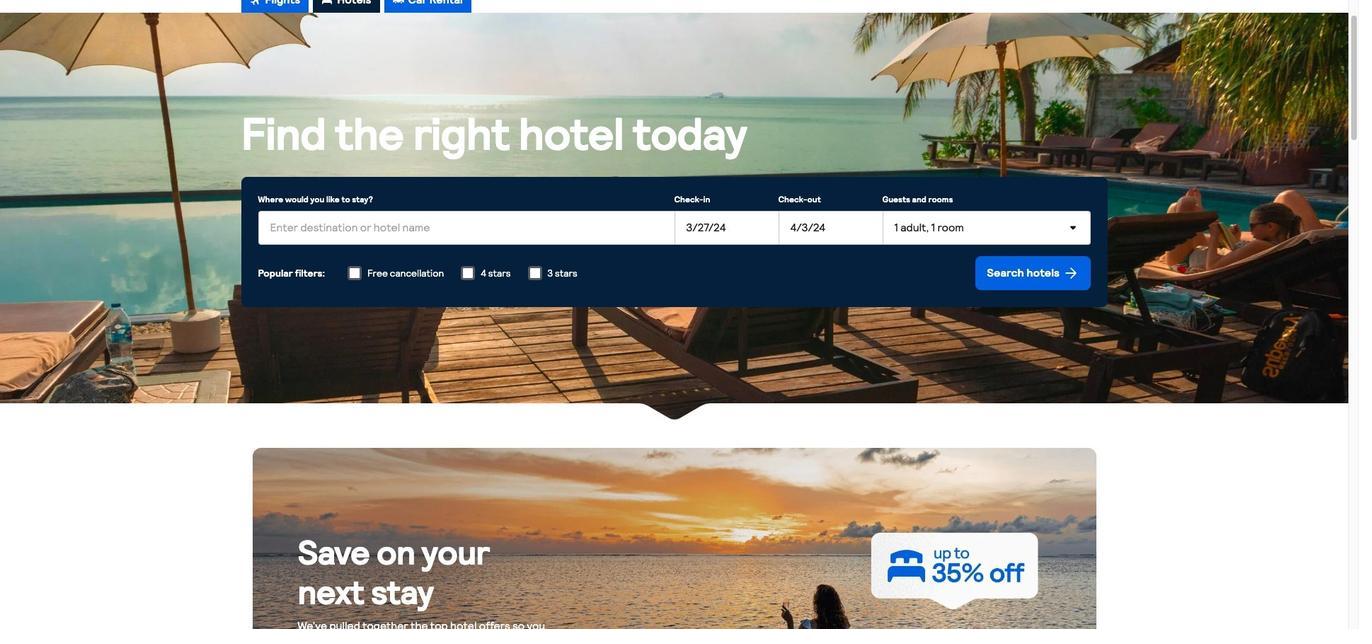 Task type: vqa. For each thing, say whether or not it's contained in the screenshot.
desktop__NjgyO icon
yes



Task type: locate. For each thing, give the bounding box(es) containing it.
desktop__njgyo image
[[250, 0, 261, 6], [393, 0, 404, 6]]

0 horizontal spatial desktop__njgyo image
[[250, 0, 261, 6]]

rtl support__otjmo image
[[1063, 265, 1080, 282]]

Wednesday, March 27, 2024 text field
[[675, 211, 779, 245]]

Free cancellation checkbox
[[348, 266, 362, 280]]

None field
[[258, 205, 675, 245]]

4 stars checkbox
[[461, 266, 475, 280]]

None text field
[[883, 211, 1091, 245]]

3 stars checkbox
[[528, 266, 542, 280]]

Enter destination or hotel name text field
[[258, 211, 675, 245]]

2 desktop__njgyo image from the left
[[393, 0, 404, 6]]

1 horizontal spatial desktop__njgyo image
[[393, 0, 404, 6]]

1 desktop__njgyo image from the left
[[250, 0, 261, 6]]



Task type: describe. For each thing, give the bounding box(es) containing it.
active__n2u0z image
[[322, 0, 333, 6]]

Wednesday, April 3, 2024 text field
[[779, 211, 883, 245]]



